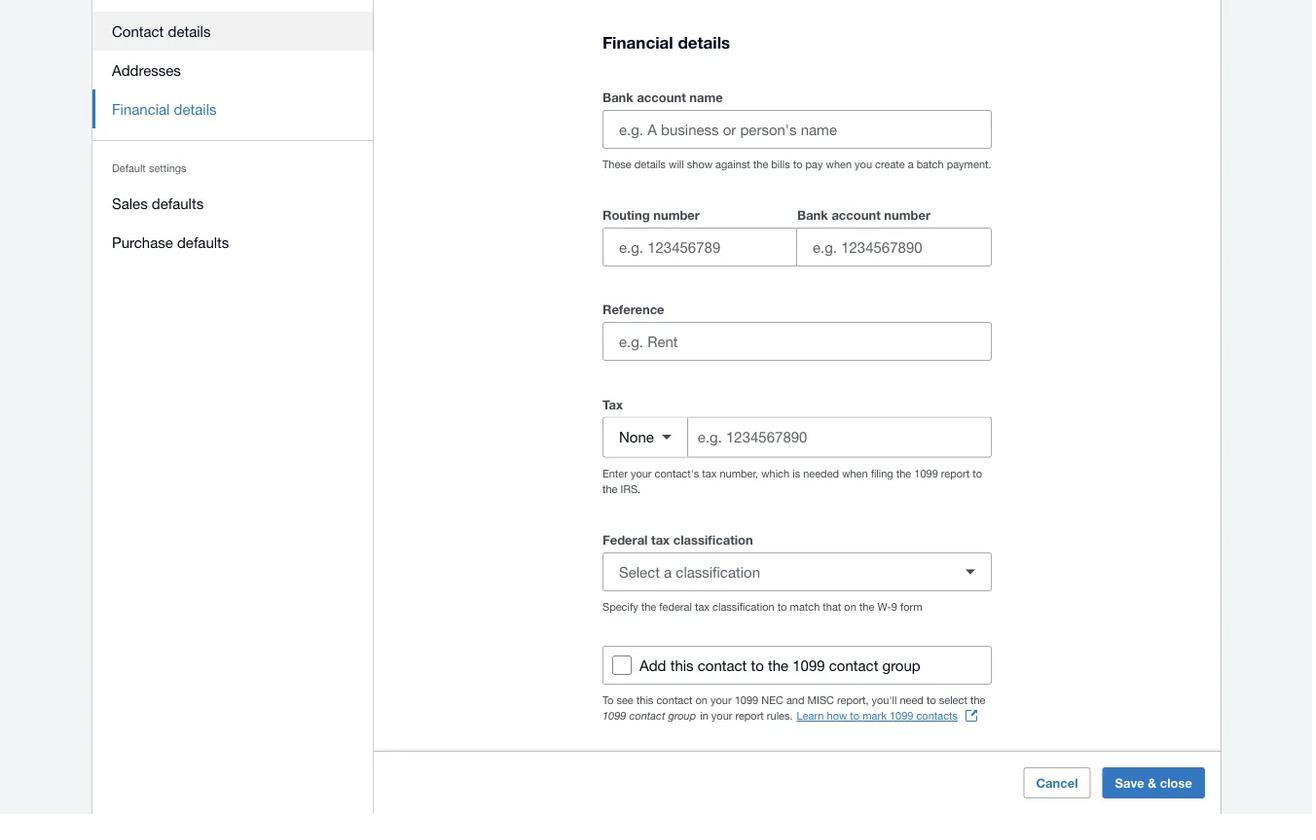 Task type: vqa. For each thing, say whether or not it's contained in the screenshot.
the leftmost this
yes



Task type: describe. For each thing, give the bounding box(es) containing it.
default
[[112, 162, 146, 175]]

is
[[792, 467, 800, 480]]

reference group
[[602, 298, 992, 361]]

learn how to mark 1099 contacts link
[[797, 709, 977, 724]]

classification for select a classification
[[676, 564, 760, 581]]

add
[[639, 657, 666, 674]]

contact details link
[[92, 12, 374, 51]]

cancel
[[1036, 776, 1078, 791]]

2 vertical spatial your
[[711, 710, 732, 723]]

select a classification
[[619, 564, 760, 581]]

1 number from the left
[[653, 208, 700, 223]]

bills
[[771, 158, 790, 171]]

1 horizontal spatial a
[[908, 158, 914, 171]]

1 horizontal spatial on
[[844, 601, 856, 614]]

will
[[669, 158, 684, 171]]

defaults for purchase defaults
[[177, 234, 229, 251]]

select a classification button
[[602, 553, 992, 592]]

the left bills
[[753, 158, 768, 171]]

to see this contact on your 1099 nec and misc report, you'll need to select the 1099 contact group in your report rules. learn how to mark 1099 contacts
[[602, 695, 985, 723]]

0 vertical spatial when
[[826, 158, 852, 171]]

1099 down need
[[890, 710, 913, 723]]

Routing number field
[[603, 229, 796, 266]]

how
[[827, 710, 847, 723]]

federal tax classification
[[602, 533, 753, 548]]

account for name
[[637, 90, 686, 105]]

the right filing
[[896, 467, 911, 480]]

pay
[[806, 158, 823, 171]]

batch
[[917, 158, 944, 171]]

report inside to see this contact on your 1099 nec and misc report, you'll need to select the 1099 contact group in your report rules. learn how to mark 1099 contacts
[[735, 710, 764, 723]]

this inside to see this contact on your 1099 nec and misc report, you'll need to select the 1099 contact group in your report rules. learn how to mark 1099 contacts
[[636, 695, 653, 707]]

you
[[855, 158, 872, 171]]

the up nec in the bottom right of the page
[[768, 657, 788, 674]]

needed
[[803, 467, 839, 480]]

to left pay
[[793, 158, 803, 171]]

and
[[786, 695, 804, 707]]

purchase defaults link
[[92, 223, 374, 262]]

contacts
[[916, 710, 958, 723]]

your inside 'enter your contact's tax number, which is needed when filing the 1099 report to the irs.'
[[631, 467, 652, 480]]

save
[[1115, 776, 1144, 791]]

2 vertical spatial classification
[[713, 601, 774, 614]]

nec
[[761, 695, 783, 707]]

menu containing contact details
[[92, 0, 374, 274]]

tax for tax
[[702, 467, 717, 480]]

federal
[[659, 601, 692, 614]]

details down addresses link
[[174, 100, 217, 117]]

contact down add
[[656, 695, 693, 707]]

learn
[[797, 710, 824, 723]]

contact
[[112, 22, 164, 39]]

mark
[[863, 710, 887, 723]]

specify
[[602, 601, 638, 614]]

1 vertical spatial financial details
[[112, 100, 217, 117]]

financial details link
[[92, 90, 374, 128]]

contact details
[[112, 22, 211, 39]]

1 horizontal spatial financial
[[602, 33, 673, 52]]

rules.
[[767, 710, 793, 723]]

bank account number
[[797, 208, 930, 223]]

bank for bank account number
[[797, 208, 828, 223]]

to left match
[[777, 601, 787, 614]]

create
[[875, 158, 905, 171]]

payment.
[[947, 158, 991, 171]]

reference
[[602, 302, 664, 317]]

bank account name
[[602, 90, 723, 105]]

the down enter
[[602, 483, 618, 496]]

sales
[[112, 195, 148, 212]]

cancel button
[[1023, 768, 1091, 799]]

tax for federal tax classification
[[695, 601, 710, 614]]

to up contacts on the bottom of the page
[[927, 695, 936, 707]]

to up nec in the bottom right of the page
[[751, 657, 764, 674]]

specify the federal tax classification to match that on the w-9 form
[[602, 601, 922, 614]]

when inside 'enter your contact's tax number, which is needed when filing the 1099 report to the irs.'
[[842, 467, 868, 480]]

filing
[[871, 467, 893, 480]]

details right "contact"
[[168, 22, 211, 39]]



Task type: locate. For each thing, give the bounding box(es) containing it.
account left name on the top of page
[[637, 90, 686, 105]]

1099 up misc
[[793, 657, 825, 674]]

2 number from the left
[[884, 208, 930, 223]]

contact down the see
[[629, 710, 665, 723]]

contact up report,
[[829, 657, 878, 674]]

number
[[653, 208, 700, 223], [884, 208, 930, 223]]

report
[[941, 467, 970, 480], [735, 710, 764, 723]]

defaults inside purchase defaults link
[[177, 234, 229, 251]]

tax inside 'enter your contact's tax number, which is needed when filing the 1099 report to the irs.'
[[702, 467, 717, 480]]

Tax text field
[[696, 419, 991, 456]]

group
[[602, 204, 992, 267]]

1 vertical spatial financial
[[112, 100, 170, 117]]

financial details up bank account name
[[602, 33, 730, 52]]

0 horizontal spatial group
[[668, 710, 696, 723]]

0 vertical spatial report
[[941, 467, 970, 480]]

the inside to see this contact on your 1099 nec and misc report, you'll need to select the 1099 contact group in your report rules. learn how to mark 1099 contacts
[[970, 695, 985, 707]]

the
[[753, 158, 768, 171], [896, 467, 911, 480], [602, 483, 618, 496], [641, 601, 656, 614], [859, 601, 874, 614], [768, 657, 788, 674], [970, 695, 985, 707]]

which
[[761, 467, 789, 480]]

these details will show against the bills to pay when you create a batch payment.
[[602, 158, 991, 171]]

routing
[[602, 208, 650, 223]]

addresses
[[112, 61, 181, 78]]

0 horizontal spatial financial details
[[112, 100, 217, 117]]

bank up these
[[602, 90, 633, 105]]

defaults inside sales defaults link
[[152, 195, 204, 212]]

group containing routing number
[[602, 204, 992, 267]]

save & close
[[1115, 776, 1192, 791]]

classification for federal tax classification
[[673, 533, 753, 548]]

bank for bank account name
[[602, 90, 633, 105]]

tax right federal
[[695, 601, 710, 614]]

to
[[793, 158, 803, 171], [973, 467, 982, 480], [777, 601, 787, 614], [751, 657, 764, 674], [927, 695, 936, 707], [850, 710, 860, 723]]

0 vertical spatial classification
[[673, 533, 753, 548]]

purchase
[[112, 234, 173, 251]]

account up bank account number field
[[832, 208, 881, 223]]

group inside to see this contact on your 1099 nec and misc report, you'll need to select the 1099 contact group in your report rules. learn how to mark 1099 contacts
[[668, 710, 696, 723]]

defaults down sales defaults link
[[177, 234, 229, 251]]

financial inside financial details link
[[112, 100, 170, 117]]

financial down addresses
[[112, 100, 170, 117]]

a inside the select a classification popup button
[[664, 564, 672, 581]]

on right that
[[844, 601, 856, 614]]

0 vertical spatial defaults
[[152, 195, 204, 212]]

financial details
[[602, 33, 730, 52], [112, 100, 217, 117]]

this right add
[[670, 657, 694, 674]]

a
[[908, 158, 914, 171], [664, 564, 672, 581]]

tax
[[602, 397, 623, 412]]

form
[[900, 601, 922, 614]]

none
[[619, 429, 654, 446]]

0 vertical spatial your
[[631, 467, 652, 480]]

misc
[[807, 695, 834, 707]]

1 horizontal spatial group
[[882, 657, 920, 674]]

none button
[[603, 418, 688, 457]]

bank down pay
[[797, 208, 828, 223]]

these
[[602, 158, 631, 171]]

number up routing number field
[[653, 208, 700, 223]]

settings
[[149, 162, 186, 175]]

1 vertical spatial group
[[668, 710, 696, 723]]

the left w- on the bottom of the page
[[859, 601, 874, 614]]

save & close button
[[1102, 768, 1205, 799]]

financial
[[602, 33, 673, 52], [112, 100, 170, 117]]

1 vertical spatial a
[[664, 564, 672, 581]]

classification down federal tax classification
[[676, 564, 760, 581]]

1 vertical spatial defaults
[[177, 234, 229, 251]]

0 vertical spatial financial details
[[602, 33, 730, 52]]

report,
[[837, 695, 869, 707]]

classification
[[673, 533, 753, 548], [676, 564, 760, 581], [713, 601, 774, 614]]

report inside 'enter your contact's tax number, which is needed when filing the 1099 report to the irs.'
[[941, 467, 970, 480]]

1099
[[914, 467, 938, 480], [793, 657, 825, 674], [735, 695, 758, 707], [602, 710, 626, 723], [890, 710, 913, 723]]

on inside to see this contact on your 1099 nec and misc report, you'll need to select the 1099 contact group in your report rules. learn how to mark 1099 contacts
[[695, 695, 708, 707]]

1 vertical spatial your
[[711, 695, 732, 707]]

addresses link
[[92, 51, 374, 90]]

a left batch
[[908, 158, 914, 171]]

details left the 'will'
[[634, 158, 666, 171]]

close
[[1160, 776, 1192, 791]]

0 vertical spatial account
[[637, 90, 686, 105]]

0 horizontal spatial financial
[[112, 100, 170, 117]]

9
[[891, 601, 897, 614]]

enter your contact's tax number, which is needed when filing the 1099 report to the irs.
[[602, 467, 982, 496]]

to right filing
[[973, 467, 982, 480]]

group
[[882, 657, 920, 674], [668, 710, 696, 723]]

enter
[[602, 467, 628, 480]]

group up need
[[882, 657, 920, 674]]

0 vertical spatial group
[[882, 657, 920, 674]]

defaults for sales defaults
[[152, 195, 204, 212]]

0 vertical spatial this
[[670, 657, 694, 674]]

report down nec in the bottom right of the page
[[735, 710, 764, 723]]

the left federal
[[641, 601, 656, 614]]

see
[[617, 695, 633, 707]]

1 vertical spatial classification
[[676, 564, 760, 581]]

you'll
[[872, 695, 897, 707]]

classification left match
[[713, 601, 774, 614]]

0 horizontal spatial a
[[664, 564, 672, 581]]

to down report,
[[850, 710, 860, 723]]

sales defaults link
[[92, 184, 374, 223]]

Bank account number field
[[797, 229, 991, 266]]

Bank account name field
[[603, 111, 991, 148]]

contact up in
[[698, 657, 747, 674]]

contact's
[[655, 467, 699, 480]]

contact
[[698, 657, 747, 674], [829, 657, 878, 674], [656, 695, 693, 707], [629, 710, 665, 723]]

1 vertical spatial when
[[842, 467, 868, 480]]

1 vertical spatial this
[[636, 695, 653, 707]]

0 vertical spatial financial
[[602, 33, 673, 52]]

group left in
[[668, 710, 696, 723]]

1 vertical spatial account
[[832, 208, 881, 223]]

w-
[[877, 601, 891, 614]]

name
[[689, 90, 723, 105]]

0 horizontal spatial bank
[[602, 90, 633, 105]]

1 horizontal spatial account
[[832, 208, 881, 223]]

1099 right filing
[[914, 467, 938, 480]]

Reference field
[[603, 323, 991, 360]]

against
[[715, 158, 750, 171]]

financial details down addresses
[[112, 100, 217, 117]]

number up bank account number field
[[884, 208, 930, 223]]

menu
[[92, 0, 374, 274]]

that
[[823, 601, 841, 614]]

your up irs.
[[631, 467, 652, 480]]

purchase defaults
[[112, 234, 229, 251]]

1 vertical spatial tax
[[651, 533, 670, 548]]

report right filing
[[941, 467, 970, 480]]

account for number
[[832, 208, 881, 223]]

routing number
[[602, 208, 700, 223]]

1 horizontal spatial report
[[941, 467, 970, 480]]

on up in
[[695, 695, 708, 707]]

classification inside popup button
[[676, 564, 760, 581]]

1 horizontal spatial bank
[[797, 208, 828, 223]]

1099 left nec in the bottom right of the page
[[735, 695, 758, 707]]

1 horizontal spatial financial details
[[602, 33, 730, 52]]

0 vertical spatial bank
[[602, 90, 633, 105]]

&
[[1148, 776, 1156, 791]]

your right in
[[711, 710, 732, 723]]

1 horizontal spatial this
[[670, 657, 694, 674]]

account
[[637, 90, 686, 105], [832, 208, 881, 223]]

0 vertical spatial tax
[[702, 467, 717, 480]]

need
[[900, 695, 924, 707]]

details
[[168, 22, 211, 39], [678, 33, 730, 52], [174, 100, 217, 117], [634, 158, 666, 171]]

add this contact to the 1099 contact group
[[639, 657, 920, 674]]

federal
[[602, 533, 648, 548]]

in
[[700, 710, 708, 723]]

1099 inside 'enter your contact's tax number, which is needed when filing the 1099 report to the irs.'
[[914, 467, 938, 480]]

financial up bank account name
[[602, 33, 673, 52]]

select
[[939, 695, 967, 707]]

details up name on the top of page
[[678, 33, 730, 52]]

classification up select a classification
[[673, 533, 753, 548]]

when
[[826, 158, 852, 171], [842, 467, 868, 480]]

show
[[687, 158, 713, 171]]

0 horizontal spatial number
[[653, 208, 700, 223]]

to
[[602, 695, 614, 707]]

0 horizontal spatial account
[[637, 90, 686, 105]]

0 vertical spatial a
[[908, 158, 914, 171]]

0 vertical spatial on
[[844, 601, 856, 614]]

match
[[790, 601, 820, 614]]

number,
[[720, 467, 758, 480]]

this
[[670, 657, 694, 674], [636, 695, 653, 707]]

0 horizontal spatial on
[[695, 695, 708, 707]]

your left nec in the bottom right of the page
[[711, 695, 732, 707]]

default settings
[[112, 162, 186, 175]]

when left filing
[[842, 467, 868, 480]]

a right select
[[664, 564, 672, 581]]

1 horizontal spatial number
[[884, 208, 930, 223]]

select
[[619, 564, 660, 581]]

0 horizontal spatial report
[[735, 710, 764, 723]]

when left the you
[[826, 158, 852, 171]]

1 vertical spatial on
[[695, 695, 708, 707]]

sales defaults
[[112, 195, 204, 212]]

to inside 'enter your contact's tax number, which is needed when filing the 1099 report to the irs.'
[[973, 467, 982, 480]]

tax left number,
[[702, 467, 717, 480]]

defaults down settings
[[152, 195, 204, 212]]

tax right 'federal' on the left of page
[[651, 533, 670, 548]]

the right select
[[970, 695, 985, 707]]

this right the see
[[636, 695, 653, 707]]

0 horizontal spatial this
[[636, 695, 653, 707]]

defaults
[[152, 195, 204, 212], [177, 234, 229, 251]]

1 vertical spatial bank
[[797, 208, 828, 223]]

1 vertical spatial report
[[735, 710, 764, 723]]

irs.
[[621, 483, 641, 496]]

2 vertical spatial tax
[[695, 601, 710, 614]]

on
[[844, 601, 856, 614], [695, 695, 708, 707]]

1099 down "to"
[[602, 710, 626, 723]]

your
[[631, 467, 652, 480], [711, 695, 732, 707], [711, 710, 732, 723]]



